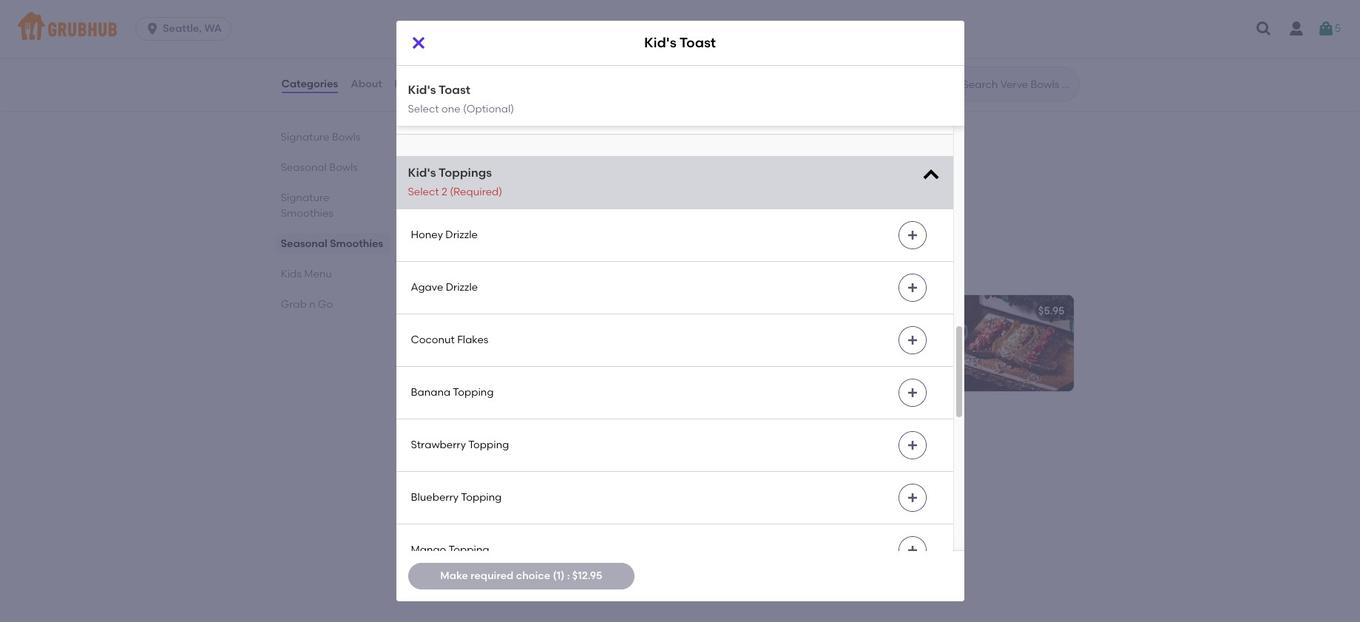 Task type: vqa. For each thing, say whether or not it's contained in the screenshot.
the rightmost grab n go
yes



Task type: locate. For each thing, give the bounding box(es) containing it.
juice, down banana,
[[532, 17, 559, 30]]

seasonal down the "signature bowls"
[[281, 161, 327, 174]]

2 one from the top
[[442, 102, 461, 115]]

1 vertical spatial juice,
[[797, 32, 823, 45]]

about button
[[350, 58, 383, 111]]

seasonal smoothies up chagaccino smoothie
[[420, 99, 577, 117]]

frozen
[[461, 355, 492, 368]]

smoothie up easy-
[[459, 305, 507, 317]]

signature smoothies
[[281, 191, 334, 219]]

kids menu
[[420, 260, 500, 279], [281, 268, 332, 280]]

cold
[[432, 467, 456, 479], [485, 487, 509, 500]]

1 horizontal spatial kid's toast
[[763, 305, 817, 317]]

0 vertical spatial cold
[[432, 467, 456, 479]]

toast
[[680, 34, 716, 51], [439, 52, 471, 66], [439, 83, 471, 97], [790, 305, 817, 317]]

water
[[561, 17, 590, 30], [826, 32, 855, 45]]

juice,
[[532, 17, 559, 30], [797, 32, 823, 45]]

+
[[730, 305, 736, 317]]

lemon inside mango, pineapple, spinach, kale, ginger, bee pollen, house-made lemon juice, water
[[763, 32, 794, 45]]

strawberry topping
[[411, 439, 509, 451]]

kid's
[[644, 34, 677, 51], [408, 52, 436, 66], [408, 83, 436, 97], [408, 166, 436, 180], [432, 305, 456, 317], [763, 305, 788, 317]]

agave drizzle
[[411, 281, 478, 294]]

of
[[589, 325, 599, 338], [522, 355, 531, 368]]

1 vertical spatial ginger,
[[763, 17, 797, 30]]

drizzle
[[446, 229, 478, 241], [446, 281, 478, 294]]

0 horizontal spatial seasonal smoothies
[[281, 237, 383, 250]]

blueberry topping
[[411, 491, 502, 504]]

juice, down bee
[[797, 32, 823, 45]]

0 horizontal spatial 2
[[442, 186, 447, 198]]

menu
[[458, 260, 500, 279], [304, 268, 332, 280]]

about
[[351, 78, 382, 90]]

kids menu down signature smoothies
[[281, 268, 332, 280]]

1 vertical spatial grab n go
[[420, 422, 499, 441]]

choice.
[[558, 355, 595, 368]]

1 vertical spatial select
[[408, 102, 439, 115]]

and up choice.
[[584, 340, 604, 353]]

mango topping
[[411, 544, 489, 556]]

select down reviews
[[408, 102, 439, 115]]

best sellers
[[281, 100, 337, 113]]

one right reviews
[[442, 72, 461, 84]]

banana
[[411, 386, 451, 399]]

kids down signature smoothies
[[281, 268, 302, 280]]

2 vertical spatial select
[[408, 186, 439, 198]]

a
[[432, 325, 439, 338], [541, 487, 549, 500]]

chagaccino
[[432, 143, 495, 156]]

one up chagaccino on the left of page
[[442, 102, 461, 115]]

ginger, left bee
[[763, 17, 797, 30]]

honey
[[411, 229, 443, 241]]

and inside caffe vita cold brew. a smooth and velvety unsweetened coffee beverage.
[[591, 487, 611, 500]]

and
[[466, 325, 486, 338], [584, 340, 604, 353], [591, 487, 611, 500]]

brew
[[459, 467, 484, 479]]

make
[[440, 570, 468, 582]]

1 vertical spatial grab
[[420, 422, 460, 441]]

house- inside mango, pineapple, banana, ginger, house-made lemon juice, water
[[432, 17, 466, 30]]

1 horizontal spatial grab
[[420, 422, 460, 441]]

smoothies down seasonal bowls
[[281, 207, 334, 219]]

2
[[442, 186, 447, 198], [453, 355, 458, 368]]

pineapple, up pollen,
[[804, 2, 858, 15]]

mango, pineapple, banana, ginger, house-made lemon juice, water
[[432, 2, 609, 30]]

0 horizontal spatial kid's toast
[[644, 34, 716, 51]]

1 horizontal spatial lemon
[[763, 32, 794, 45]]

smooth
[[551, 487, 589, 500]]

water inside mango, pineapple, banana, ginger, house-made lemon juice, water
[[561, 17, 590, 30]]

0 vertical spatial n
[[309, 298, 316, 310]]

select up honey in the left of the page
[[408, 186, 439, 198]]

ginger, right banana,
[[574, 2, 609, 15]]

1 vertical spatial of
[[522, 355, 531, 368]]

kids menu up agave drizzle
[[420, 260, 500, 279]]

pineapple,
[[473, 2, 527, 15], [804, 2, 858, 15]]

cold inside caffe vita cold brew. a smooth and velvety unsweetened coffee beverage.
[[485, 487, 509, 500]]

smoothies down signature smoothies
[[330, 237, 383, 250]]

topping down brew
[[461, 491, 502, 504]]

1 drizzle from the top
[[446, 229, 478, 241]]

1 horizontal spatial mango,
[[763, 2, 802, 15]]

(optional) up chagaccino smoothie
[[463, 102, 514, 115]]

made
[[466, 17, 496, 30], [892, 17, 922, 30], [485, 340, 515, 353]]

topping for banana topping
[[453, 386, 494, 399]]

0 vertical spatial lemon
[[499, 17, 530, 30]]

2 vertical spatial and
[[591, 487, 611, 500]]

0 horizontal spatial go
[[318, 298, 333, 310]]

0 vertical spatial go
[[318, 298, 333, 310]]

3 select from the top
[[408, 186, 439, 198]]

seasonal up chagaccino on the left of page
[[420, 99, 491, 117]]

kale,
[[906, 2, 929, 15]]

1 vertical spatial cold
[[485, 487, 509, 500]]

svg image inside seattle, wa button
[[145, 21, 160, 36]]

1 horizontal spatial go
[[477, 422, 499, 441]]

1 signature from the top
[[281, 131, 329, 143]]

0 horizontal spatial a
[[432, 325, 439, 338]]

svg image for agave drizzle
[[907, 282, 918, 294]]

1 horizontal spatial grab n go
[[420, 422, 499, 441]]

drink
[[531, 325, 556, 338]]

0 vertical spatial one
[[442, 72, 461, 84]]

blueberry
[[411, 491, 459, 504]]

bowls down the "signature bowls"
[[329, 161, 358, 174]]

0 vertical spatial a
[[432, 325, 439, 338]]

1 horizontal spatial seasonal smoothies
[[420, 99, 577, 117]]

1 horizontal spatial water
[[826, 32, 855, 45]]

house- down spinach,
[[858, 17, 892, 30]]

ginger, inside mango, pineapple, spinach, kale, ginger, bee pollen, house-made lemon juice, water
[[763, 17, 797, 30]]

signature inside signature smoothies
[[281, 191, 329, 204]]

2 vertical spatial smoothies
[[330, 237, 383, 250]]

seasonal
[[420, 99, 491, 117], [281, 161, 327, 174], [281, 237, 328, 250]]

0 horizontal spatial mango,
[[432, 2, 470, 15]]

menu up agave drizzle
[[458, 260, 500, 279]]

kid's toast
[[644, 34, 716, 51], [763, 305, 817, 317]]

made inside mango, pineapple, spinach, kale, ginger, bee pollen, house-made lemon juice, water
[[892, 17, 922, 30]]

2 pineapple, from the left
[[804, 2, 858, 15]]

smoothie for chagaccino smoothie
[[497, 143, 546, 156]]

0 vertical spatial of
[[589, 325, 599, 338]]

cold up caffe
[[432, 467, 456, 479]]

0 horizontal spatial juice,
[[532, 17, 559, 30]]

our
[[432, 340, 448, 353]]

water down pollen,
[[826, 32, 855, 45]]

milk,
[[559, 340, 582, 353]]

1 horizontal spatial juice,
[[797, 32, 823, 45]]

1 vertical spatial one
[[442, 102, 461, 115]]

1 vertical spatial a
[[541, 487, 549, 500]]

drizzle right honey in the left of the page
[[446, 229, 478, 241]]

signature down seasonal bowls
[[281, 191, 329, 204]]

go
[[318, 298, 333, 310], [477, 422, 499, 441]]

to-
[[516, 325, 531, 338]]

smoothies
[[495, 99, 577, 117], [281, 207, 334, 219], [330, 237, 383, 250]]

chagaccino smoothie
[[432, 143, 546, 156]]

2 signature from the top
[[281, 191, 329, 204]]

0 vertical spatial bowls
[[332, 131, 361, 143]]

a light and easy-to-drink blend of our house-made almond milk, and any 2 frozen fruits of your choice. served in a 16oz. cup
[[432, 325, 604, 383]]

1 vertical spatial signature
[[281, 191, 329, 204]]

(optional)
[[463, 72, 514, 84], [463, 102, 514, 115]]

1 horizontal spatial kids menu
[[420, 260, 500, 279]]

svg image
[[1255, 20, 1273, 38], [145, 21, 160, 36], [409, 34, 427, 52], [498, 109, 510, 121], [921, 165, 941, 186], [907, 335, 918, 346], [907, 387, 918, 399], [907, 440, 918, 451], [907, 545, 918, 557]]

sellers
[[305, 100, 337, 113]]

of right "blend"
[[589, 325, 599, 338]]

select
[[408, 72, 439, 84], [408, 102, 439, 115], [408, 186, 439, 198]]

1 horizontal spatial 2
[[453, 355, 458, 368]]

0 horizontal spatial ginger,
[[574, 2, 609, 15]]

1 vertical spatial drizzle
[[446, 281, 478, 294]]

2 mango, from the left
[[763, 2, 802, 15]]

1 vertical spatial (optional)
[[463, 102, 514, 115]]

lemon inside mango, pineapple, banana, ginger, house-made lemon juice, water
[[499, 17, 530, 30]]

0 vertical spatial ginger,
[[574, 2, 609, 15]]

0 horizontal spatial grab n go
[[281, 298, 333, 310]]

mango, inside mango, pineapple, banana, ginger, house-made lemon juice, water
[[432, 2, 470, 15]]

cold up unsweetened
[[485, 487, 509, 500]]

0 horizontal spatial pineapple,
[[473, 2, 527, 15]]

house-
[[432, 17, 466, 30], [858, 17, 892, 30], [451, 340, 485, 353]]

kids
[[420, 260, 454, 279], [281, 268, 302, 280]]

0 horizontal spatial lemon
[[499, 17, 530, 30]]

seasonal smoothies down signature smoothies
[[281, 237, 383, 250]]

grab
[[281, 298, 307, 310], [420, 422, 460, 441]]

0 vertical spatial select
[[408, 72, 439, 84]]

juice, inside mango, pineapple, banana, ginger, house-made lemon juice, water
[[532, 17, 559, 30]]

pineapple, left banana,
[[473, 2, 527, 15]]

topping up brew
[[468, 439, 509, 451]]

reviews button
[[394, 58, 437, 111]]

1 vertical spatial bowls
[[329, 161, 358, 174]]

2 (optional) from the top
[[463, 102, 514, 115]]

0 vertical spatial juice,
[[532, 17, 559, 30]]

0 vertical spatial and
[[466, 325, 486, 338]]

coconut flakes
[[411, 334, 489, 346]]

mango, pineapple, spinach, kale, ginger, bee pollen, house-made lemon juice, water button
[[754, 0, 1074, 68]]

and down "kid's smoothie" in the left of the page
[[466, 325, 486, 338]]

0 horizontal spatial water
[[561, 17, 590, 30]]

one
[[442, 72, 461, 84], [442, 102, 461, 115]]

drizzle for honey drizzle
[[446, 229, 478, 241]]

0 horizontal spatial cold
[[432, 467, 456, 479]]

1 horizontal spatial ginger,
[[763, 17, 797, 30]]

and right 'smooth'
[[591, 487, 611, 500]]

bowls down sellers
[[332, 131, 361, 143]]

(optional) up butter
[[463, 72, 514, 84]]

1 vertical spatial 2
[[453, 355, 458, 368]]

0 vertical spatial seasonal
[[420, 99, 491, 117]]

butter
[[452, 108, 483, 121]]

kid's toast select one (optional)
[[408, 52, 514, 84], [408, 83, 514, 115]]

of up 'cup'
[[522, 355, 531, 368]]

1 horizontal spatial pineapple,
[[804, 2, 858, 15]]

smoothie right chagaccino on the left of page
[[497, 143, 546, 156]]

drizzle up "kid's smoothie" in the left of the page
[[446, 281, 478, 294]]

signature
[[281, 131, 329, 143], [281, 191, 329, 204]]

main navigation navigation
[[0, 0, 1361, 58]]

grab n go
[[281, 298, 333, 310], [420, 422, 499, 441]]

smoothies up chagaccino smoothie
[[495, 99, 577, 117]]

1 select from the top
[[408, 72, 439, 84]]

1 vertical spatial smoothie
[[459, 305, 507, 317]]

0 vertical spatial signature
[[281, 131, 329, 143]]

house- up frozen
[[451, 340, 485, 353]]

svg image
[[1317, 20, 1335, 38], [907, 230, 918, 241], [907, 282, 918, 294], [907, 492, 918, 504]]

lemon
[[499, 17, 530, 30], [763, 32, 794, 45]]

kid's toppings select 2 (required)
[[408, 166, 503, 198]]

water inside mango, pineapple, spinach, kale, ginger, bee pollen, house-made lemon juice, water
[[826, 32, 855, 45]]

ginger,
[[574, 2, 609, 15], [763, 17, 797, 30]]

1 horizontal spatial of
[[589, 325, 599, 338]]

1 vertical spatial water
[[826, 32, 855, 45]]

0 vertical spatial (optional)
[[463, 72, 514, 84]]

kids up agave drizzle
[[420, 260, 454, 279]]

peanut
[[414, 108, 450, 121]]

0 vertical spatial 2
[[442, 186, 447, 198]]

select inside kid's toppings select 2 (required)
[[408, 186, 439, 198]]

cold brew
[[432, 467, 484, 479]]

0 vertical spatial smoothie
[[497, 143, 546, 156]]

a up the our
[[432, 325, 439, 338]]

1 vertical spatial go
[[477, 422, 499, 441]]

1 vertical spatial lemon
[[763, 32, 794, 45]]

0 horizontal spatial n
[[309, 298, 316, 310]]

easy-
[[488, 325, 516, 338]]

$7.95 +
[[706, 305, 736, 317]]

0 horizontal spatial grab
[[281, 298, 307, 310]]

2 down toppings
[[442, 186, 447, 198]]

cold brew image
[[631, 457, 742, 553]]

1 mango, from the left
[[432, 2, 470, 15]]

signature down best sellers
[[281, 131, 329, 143]]

1 horizontal spatial a
[[541, 487, 549, 500]]

1 pineapple, from the left
[[473, 2, 527, 15]]

pineapple, inside mango, pineapple, spinach, kale, ginger, bee pollen, house-made lemon juice, water
[[804, 2, 858, 15]]

a up the coffee
[[541, 487, 549, 500]]

pineapple, inside mango, pineapple, banana, ginger, house-made lemon juice, water
[[473, 2, 527, 15]]

a
[[480, 370, 487, 383]]

0 vertical spatial kid's toast
[[644, 34, 716, 51]]

0 horizontal spatial of
[[522, 355, 531, 368]]

toppings
[[439, 166, 492, 180]]

1 vertical spatial n
[[463, 422, 473, 441]]

menu down signature smoothies
[[304, 268, 332, 280]]

0 vertical spatial water
[[561, 17, 590, 30]]

0 vertical spatial drizzle
[[446, 229, 478, 241]]

0 vertical spatial seasonal smoothies
[[420, 99, 577, 117]]

water down banana,
[[561, 17, 590, 30]]

2 drizzle from the top
[[446, 281, 478, 294]]

seasonal down signature smoothies
[[281, 237, 328, 250]]

house- up reviews
[[432, 17, 466, 30]]

topping down beverage.
[[449, 544, 489, 556]]

wa
[[204, 22, 222, 35]]

make required choice (1) : $12.95
[[440, 570, 602, 582]]

1 horizontal spatial kids
[[420, 260, 454, 279]]

1 horizontal spatial cold
[[485, 487, 509, 500]]

2 right any
[[453, 355, 458, 368]]

1 horizontal spatial n
[[463, 422, 473, 441]]

$3.95
[[707, 467, 734, 479]]

kid's inside kid's toppings select 2 (required)
[[408, 166, 436, 180]]

mango, inside mango, pineapple, spinach, kale, ginger, bee pollen, house-made lemon juice, water
[[763, 2, 802, 15]]

1 kid's toast select one (optional) from the top
[[408, 52, 514, 84]]

topping down the in
[[453, 386, 494, 399]]

(1)
[[553, 570, 565, 582]]

select up peanut
[[408, 72, 439, 84]]

svg image for honey drizzle
[[907, 230, 918, 241]]



Task type: describe. For each thing, give the bounding box(es) containing it.
pineapple, for lemon
[[473, 2, 527, 15]]

1 vertical spatial and
[[584, 340, 604, 353]]

brew.
[[511, 487, 539, 500]]

0 horizontal spatial menu
[[304, 268, 332, 280]]

1 horizontal spatial menu
[[458, 260, 500, 279]]

ginger, inside mango, pineapple, banana, ginger, house-made lemon juice, water
[[574, 2, 609, 15]]

2 inside kid's toppings select 2 (required)
[[442, 186, 447, 198]]

house- inside the a light and easy-to-drink blend of our house-made almond milk, and any 2 frozen fruits of your choice. served in a 16oz. cup
[[451, 340, 485, 353]]

$10.95
[[703, 143, 734, 156]]

banana,
[[529, 2, 572, 15]]

mango, for ginger,
[[763, 2, 802, 15]]

1 vertical spatial kid's toast
[[763, 305, 817, 317]]

smoothie for kid's smoothie
[[459, 305, 507, 317]]

best
[[281, 100, 302, 113]]

mango
[[411, 544, 446, 556]]

signature for signature bowls
[[281, 131, 329, 143]]

blend
[[558, 325, 587, 338]]

topping for blueberry topping
[[461, 491, 502, 504]]

caffe
[[432, 487, 460, 500]]

signature for signature smoothies
[[281, 191, 329, 204]]

light
[[442, 325, 464, 338]]

topping for strawberry topping
[[468, 439, 509, 451]]

1 vertical spatial seasonal smoothies
[[281, 237, 383, 250]]

signature bowls
[[281, 131, 361, 143]]

honey drizzle
[[411, 229, 478, 241]]

kid's smoothie
[[432, 305, 507, 317]]

1 vertical spatial seasonal
[[281, 161, 327, 174]]

in
[[469, 370, 478, 383]]

chagaccino smoothie image
[[631, 134, 742, 230]]

spinach,
[[861, 2, 903, 15]]

0 vertical spatial smoothies
[[495, 99, 577, 117]]

5 button
[[1317, 16, 1341, 42]]

any
[[432, 355, 450, 368]]

(required)
[[450, 186, 503, 198]]

beverage.
[[432, 517, 482, 530]]

0 vertical spatial grab
[[281, 298, 307, 310]]

a inside the a light and easy-to-drink blend of our house-made almond milk, and any 2 frozen fruits of your choice. served in a 16oz. cup
[[432, 325, 439, 338]]

flakes
[[457, 334, 489, 346]]

categories button
[[281, 58, 339, 111]]

topping for mango topping
[[449, 544, 489, 556]]

select for peanut butter
[[408, 72, 439, 84]]

bee
[[800, 17, 819, 30]]

0 horizontal spatial kids menu
[[281, 268, 332, 280]]

$7.95
[[706, 305, 730, 317]]

unsweetened
[[469, 502, 537, 515]]

juice, inside mango, pineapple, spinach, kale, ginger, bee pollen, house-made lemon juice, water
[[797, 32, 823, 45]]

coffee
[[539, 502, 571, 515]]

velvety
[[432, 502, 467, 515]]

2 kid's toast select one (optional) from the top
[[408, 83, 514, 115]]

served
[[432, 370, 466, 383]]

Search Verve Bowls - Capitol Hill search field
[[961, 78, 1075, 92]]

kid's smoothie image
[[631, 295, 742, 391]]

0 horizontal spatial kids
[[281, 268, 302, 280]]

$5.95
[[1039, 305, 1065, 317]]

categories
[[281, 78, 338, 90]]

vita
[[462, 487, 482, 500]]

coconut
[[411, 334, 455, 346]]

pollen,
[[822, 17, 855, 30]]

select for honey drizzle
[[408, 186, 439, 198]]

1 vertical spatial smoothies
[[281, 207, 334, 219]]

:
[[567, 570, 570, 582]]

kid's toast image
[[963, 295, 1074, 391]]

your
[[534, 355, 556, 368]]

seattle, wa
[[163, 22, 222, 35]]

bowls for seasonal bowls
[[329, 161, 358, 174]]

caffe vita cold brew. a smooth and velvety unsweetened coffee beverage.
[[432, 487, 611, 530]]

seattle, wa button
[[135, 17, 237, 41]]

seasonal bowls
[[281, 161, 358, 174]]

16oz.
[[489, 370, 513, 383]]

agave
[[411, 281, 443, 294]]

pineapple, for pollen,
[[804, 2, 858, 15]]

bee green image
[[963, 0, 1074, 68]]

1 (optional) from the top
[[463, 72, 514, 84]]

svg image inside 5 button
[[1317, 20, 1335, 38]]

strawberry
[[411, 439, 466, 451]]

peanut butter
[[414, 108, 483, 121]]

made inside mango, pineapple, banana, ginger, house-made lemon juice, water
[[466, 17, 496, 30]]

fruits
[[494, 355, 519, 368]]

banana topping
[[411, 386, 494, 399]]

1 one from the top
[[442, 72, 461, 84]]

svg image for blueberry topping
[[907, 492, 918, 504]]

almond
[[518, 340, 556, 353]]

2 inside the a light and easy-to-drink blend of our house-made almond milk, and any 2 frozen fruits of your choice. served in a 16oz. cup
[[453, 355, 458, 368]]

renewed image
[[631, 0, 742, 68]]

2 vertical spatial seasonal
[[281, 237, 328, 250]]

5
[[1335, 22, 1341, 35]]

mango, for house-
[[432, 2, 470, 15]]

required
[[471, 570, 514, 582]]

choice
[[516, 570, 550, 582]]

2 select from the top
[[408, 102, 439, 115]]

mango, pineapple, spinach, kale, ginger, bee pollen, house-made lemon juice, water
[[763, 2, 929, 45]]

bowls for signature bowls
[[332, 131, 361, 143]]

made inside the a light and easy-to-drink blend of our house-made almond milk, and any 2 frozen fruits of your choice. served in a 16oz. cup
[[485, 340, 515, 353]]

seattle,
[[163, 22, 202, 35]]

house- inside mango, pineapple, spinach, kale, ginger, bee pollen, house-made lemon juice, water
[[858, 17, 892, 30]]

0 vertical spatial grab n go
[[281, 298, 333, 310]]

cup
[[515, 370, 535, 383]]

a inside caffe vita cold brew. a smooth and velvety unsweetened coffee beverage.
[[541, 487, 549, 500]]

drizzle for agave drizzle
[[446, 281, 478, 294]]

reviews
[[395, 78, 436, 90]]

$12.95
[[573, 570, 602, 582]]

mango, pineapple, banana, ginger, house-made lemon juice, water button
[[423, 0, 742, 68]]



